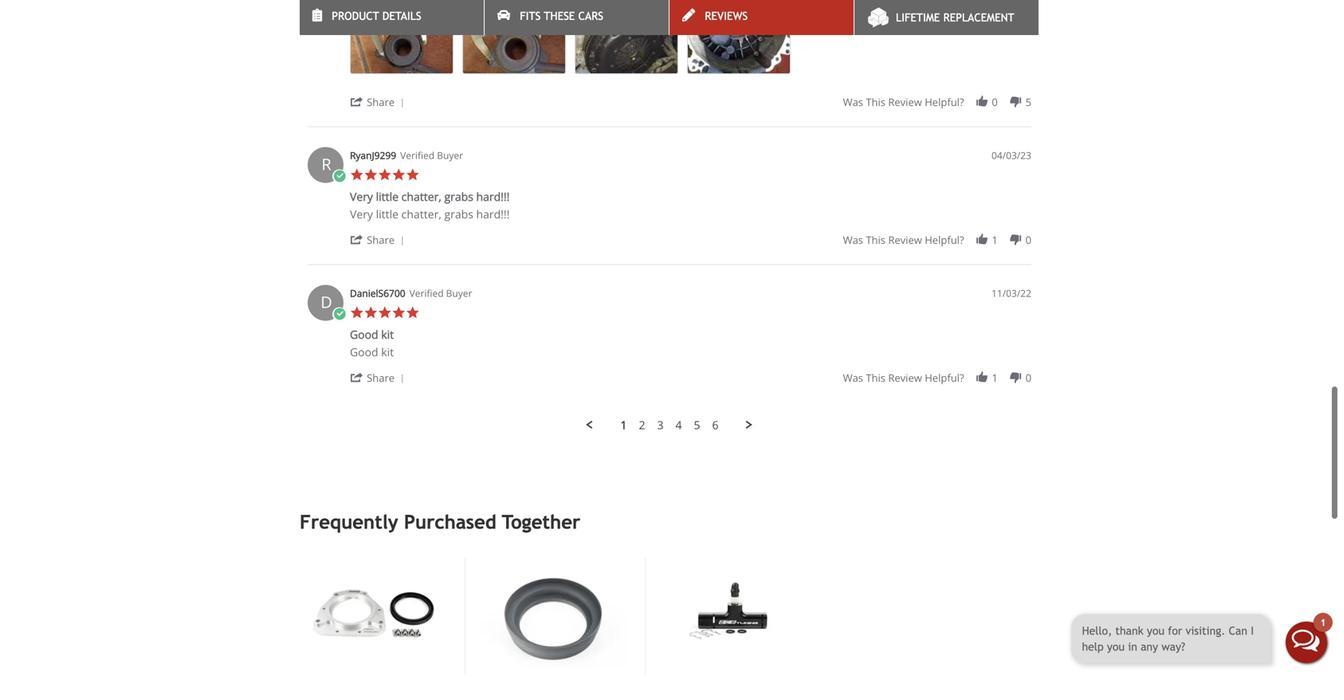 Task type: describe. For each thing, give the bounding box(es) containing it.
1 helpful? from the top
[[925, 95, 964, 109]]

product
[[332, 10, 379, 22]]

d
[[321, 291, 332, 313]]

4
[[676, 417, 682, 432]]

share button for d
[[350, 370, 410, 385]]

2 kit from the top
[[381, 344, 394, 359]]

share button for r
[[350, 232, 410, 247]]

this for d
[[866, 370, 886, 385]]

vote down review by eduardoa577 on  4 mar 2023 image
[[1009, 95, 1023, 109]]

1 kit from the top
[[381, 327, 394, 342]]

1 star image from the left
[[378, 168, 392, 182]]

1 group from the top
[[843, 95, 1031, 109]]

good kit good kit
[[350, 327, 394, 359]]

image of review by eduardoa577 on  4 mar 2023 number 4 image
[[687, 0, 791, 74]]

these
[[544, 10, 575, 22]]

4 link
[[676, 417, 682, 432]]

fits these cars
[[520, 10, 603, 22]]

helpful? for r
[[925, 233, 964, 247]]

1 share button from the top
[[350, 94, 410, 109]]

1 vertical spatial 5
[[694, 417, 700, 432]]

circle checkmark image
[[332, 307, 346, 321]]

0 vertical spatial 5
[[1026, 95, 1031, 109]]

1 this from the top
[[866, 95, 886, 109]]

very little chatter, grabs hard!!! heading
[[350, 189, 510, 207]]

1 hard!!! from the top
[[476, 189, 510, 204]]

seperator image for 0
[[398, 98, 407, 108]]

review for r
[[888, 233, 922, 247]]

list inside tab panel
[[350, 0, 1031, 83]]

5 link
[[694, 417, 700, 432]]

6-speed clutch bleeder block image
[[662, 558, 807, 668]]

fits
[[520, 10, 541, 22]]

was for r
[[843, 233, 863, 247]]

circle checkmark image
[[332, 169, 346, 183]]

verified buyer heading for d
[[409, 286, 472, 300]]

ryanj9299 verified buyer
[[350, 149, 463, 162]]

frequently
[[300, 511, 398, 533]]

image of review by eduardoa577 on  4 mar 2023 number 1 image
[[350, 0, 454, 74]]

1 for d
[[992, 370, 998, 385]]

fits these cars link
[[485, 0, 669, 35]]

vote down review by daniels6700 on  3 nov 2022 image
[[1009, 370, 1023, 384]]

reviews link
[[670, 0, 854, 35]]

was this review helpful? for r
[[843, 233, 964, 247]]

vote up review by ryanj9299 on  3 apr 2023 image
[[975, 233, 989, 247]]

2 very from the top
[[350, 206, 373, 221]]

buyer for r
[[437, 149, 463, 162]]

1 little from the top
[[376, 189, 399, 204]]

helpful? for d
[[925, 370, 964, 385]]

image of review by eduardoa577 on  4 mar 2023 number 2 image
[[462, 0, 566, 74]]

r
[[321, 153, 331, 175]]

2 link
[[639, 417, 645, 432]]

image of review by eduardoa577 on  4 mar 2023 number 3 image
[[575, 0, 678, 74]]

11/03/22
[[992, 286, 1031, 300]]

together
[[502, 511, 581, 533]]

1 good from the top
[[350, 327, 378, 342]]

2 vertical spatial 1
[[621, 417, 627, 432]]

vote up review by eduardoa577 on  4 mar 2023 image
[[975, 95, 989, 109]]

very little chatter, grabs hard!!! very little chatter, grabs hard!!!
[[350, 189, 510, 221]]

lifetime replacement link
[[854, 0, 1039, 35]]

2
[[639, 417, 645, 432]]

seperator image for 1
[[398, 374, 407, 384]]

1 chatter, from the top
[[401, 189, 442, 204]]

2 little from the top
[[376, 206, 399, 221]]

vote up review by daniels6700 on  3 nov 2022 image
[[975, 370, 989, 384]]

2 chatter, from the top
[[401, 206, 442, 221]]

review date 11/03/22 element
[[992, 286, 1031, 300]]



Task type: locate. For each thing, give the bounding box(es) containing it.
verified buyer heading
[[400, 149, 463, 162], [409, 286, 472, 300]]

2 was from the top
[[843, 233, 863, 247]]

1 vertical spatial share image
[[350, 233, 364, 247]]

3 link
[[657, 417, 664, 432]]

0 vertical spatial kit
[[381, 327, 394, 342]]

0 for r
[[1026, 233, 1031, 247]]

share left seperator image
[[367, 233, 395, 247]]

buyer for d
[[446, 286, 472, 300]]

2 vertical spatial this
[[866, 370, 886, 385]]

0 right vote up review by eduardoa577 on  4 mar 2023 image
[[992, 95, 998, 109]]

helpful? left the vote up review by daniels6700 on  3 nov 2022 image
[[925, 370, 964, 385]]

verified right daniels6700
[[409, 286, 444, 300]]

this
[[866, 95, 886, 109], [866, 233, 886, 247], [866, 370, 886, 385]]

1 review from the top
[[888, 95, 922, 109]]

0 horizontal spatial 5
[[694, 417, 700, 432]]

2 good from the top
[[350, 344, 378, 359]]

1 vertical spatial was this review helpful?
[[843, 233, 964, 247]]

menu
[[300, 417, 1039, 432]]

0 vertical spatial very
[[350, 189, 373, 204]]

share button
[[350, 94, 410, 109], [350, 232, 410, 247], [350, 370, 410, 385]]

1 share from the top
[[367, 95, 395, 109]]

0 vertical spatial good
[[350, 327, 378, 342]]

0 vertical spatial grabs
[[444, 189, 473, 204]]

0 vertical spatial was this review helpful?
[[843, 95, 964, 109]]

grabs
[[444, 189, 473, 204], [444, 206, 473, 221]]

share
[[367, 95, 395, 109], [367, 233, 395, 247], [367, 370, 395, 385]]

was this review helpful? left vote up review by ryanj9299 on  3 apr 2023 image
[[843, 233, 964, 247]]

1 horizontal spatial 5
[[1026, 95, 1031, 109]]

2 share image from the top
[[350, 233, 364, 247]]

1 vertical spatial helpful?
[[925, 233, 964, 247]]

share up ryanj9299
[[367, 95, 395, 109]]

tab panel
[[300, 0, 1039, 432]]

1 vertical spatial chatter,
[[401, 206, 442, 221]]

1 vertical spatial kit
[[381, 344, 394, 359]]

seperator image
[[398, 236, 407, 246]]

2 star image from the left
[[392, 168, 406, 182]]

daniels6700 verified buyer
[[350, 286, 472, 300]]

product details link
[[300, 0, 484, 35]]

tab panel containing r
[[300, 0, 1039, 432]]

vote down review by ryanj9299 on  3 apr 2023 image
[[1009, 233, 1023, 247]]

0 vertical spatial was
[[843, 95, 863, 109]]

2 vertical spatial was this review helpful?
[[843, 370, 964, 385]]

2 this from the top
[[866, 233, 886, 247]]

1 vertical spatial hard!!!
[[476, 206, 510, 221]]

2 vertical spatial helpful?
[[925, 370, 964, 385]]

helpful? left vote up review by eduardoa577 on  4 mar 2023 image
[[925, 95, 964, 109]]

seperator image right share icon
[[398, 374, 407, 384]]

2 helpful? from the top
[[925, 233, 964, 247]]

1 link
[[621, 417, 627, 432]]

was this review helpful? left vote up review by eduardoa577 on  4 mar 2023 image
[[843, 95, 964, 109]]

2 vertical spatial was
[[843, 370, 863, 385]]

star image
[[378, 168, 392, 182], [392, 168, 406, 182], [406, 168, 420, 182]]

review for d
[[888, 370, 922, 385]]

share button up ryanj9299
[[350, 94, 410, 109]]

kit
[[381, 327, 394, 342], [381, 344, 394, 359]]

0 vertical spatial seperator image
[[398, 98, 407, 108]]

group for r
[[843, 233, 1031, 247]]

chatter,
[[401, 189, 442, 204], [401, 206, 442, 221]]

lifetime replacement
[[896, 11, 1014, 24]]

share image up ryanj9299
[[350, 95, 364, 109]]

good kit heading
[[350, 327, 394, 345]]

ryanj9299
[[350, 149, 396, 162]]

helpful? left vote up review by ryanj9299 on  3 apr 2023 image
[[925, 233, 964, 247]]

share image
[[350, 95, 364, 109], [350, 233, 364, 247]]

very
[[350, 189, 373, 204], [350, 206, 373, 221]]

1 vertical spatial verified
[[409, 286, 444, 300]]

little up seperator image
[[376, 206, 399, 221]]

verified
[[400, 149, 434, 162], [409, 286, 444, 300]]

2 vertical spatial 0
[[1026, 370, 1031, 385]]

0 vertical spatial group
[[843, 95, 1031, 109]]

2 seperator image from the top
[[398, 374, 407, 384]]

0 vertical spatial verified
[[400, 149, 434, 162]]

verified right ryanj9299
[[400, 149, 434, 162]]

was this review helpful? left the vote up review by daniels6700 on  3 nov 2022 image
[[843, 370, 964, 385]]

review date 04/03/23 element
[[992, 149, 1031, 162]]

0
[[992, 95, 998, 109], [1026, 233, 1031, 247], [1026, 370, 1031, 385]]

good
[[350, 327, 378, 342], [350, 344, 378, 359]]

1 vertical spatial buyer
[[446, 286, 472, 300]]

share button up daniels6700
[[350, 232, 410, 247]]

lifetime
[[896, 11, 940, 24]]

verified buyer heading right daniels6700
[[409, 286, 472, 300]]

helpful?
[[925, 95, 964, 109], [925, 233, 964, 247], [925, 370, 964, 385]]

3 share from the top
[[367, 370, 395, 385]]

chatter, down ryanj9299 verified buyer
[[401, 189, 442, 204]]

1
[[992, 233, 998, 247], [992, 370, 998, 385], [621, 417, 627, 432]]

1 grabs from the top
[[444, 189, 473, 204]]

3 this from the top
[[866, 370, 886, 385]]

this for r
[[866, 233, 886, 247]]

share image for 1
[[350, 233, 364, 247]]

3 group from the top
[[843, 370, 1031, 385]]

0 vertical spatial this
[[866, 95, 886, 109]]

frequently purchased together
[[300, 511, 581, 533]]

1 vertical spatial was
[[843, 233, 863, 247]]

3 star image from the left
[[406, 168, 420, 182]]

0 vertical spatial verified buyer heading
[[400, 149, 463, 162]]

1 vertical spatial group
[[843, 233, 1031, 247]]

3 helpful? from the top
[[925, 370, 964, 385]]

0 vertical spatial little
[[376, 189, 399, 204]]

1 vertical spatial very
[[350, 206, 373, 221]]

3
[[657, 417, 664, 432]]

1.8t/2.0t rear main seal installation guide tool image
[[481, 558, 627, 668]]

share button down good kit good kit
[[350, 370, 410, 385]]

0 for d
[[1026, 370, 1031, 385]]

3 was from the top
[[843, 370, 863, 385]]

1 vertical spatial grabs
[[444, 206, 473, 221]]

hard!!!
[[476, 189, 510, 204], [476, 206, 510, 221]]

2 group from the top
[[843, 233, 1031, 247]]

was for d
[[843, 370, 863, 385]]

1 vertical spatial 0
[[1026, 233, 1031, 247]]

daniels6700
[[350, 286, 405, 300]]

good down daniels6700
[[350, 327, 378, 342]]

2 vertical spatial share button
[[350, 370, 410, 385]]

was this review helpful? for d
[[843, 370, 964, 385]]

1 left 2 on the left of page
[[621, 417, 627, 432]]

menu containing 1
[[300, 417, 1039, 432]]

group for d
[[843, 370, 1031, 385]]

0 vertical spatial 0
[[992, 95, 998, 109]]

1 was from the top
[[843, 95, 863, 109]]

2 was this review helpful? from the top
[[843, 233, 964, 247]]

seperator image up ryanj9299 verified buyer
[[398, 98, 407, 108]]

share image left seperator image
[[350, 233, 364, 247]]

was this review helpful?
[[843, 95, 964, 109], [843, 233, 964, 247], [843, 370, 964, 385]]

buyer
[[437, 149, 463, 162], [446, 286, 472, 300]]

5
[[1026, 95, 1031, 109], [694, 417, 700, 432]]

verified buyer heading for r
[[400, 149, 463, 162]]

1 vertical spatial share button
[[350, 232, 410, 247]]

product details
[[332, 10, 421, 22]]

2 share button from the top
[[350, 232, 410, 247]]

1 right vote up review by ryanj9299 on  3 apr 2023 image
[[992, 233, 998, 247]]

1 was this review helpful? from the top
[[843, 95, 964, 109]]

1 right the vote up review by daniels6700 on  3 nov 2022 image
[[992, 370, 998, 385]]

3 review from the top
[[888, 370, 922, 385]]

0 vertical spatial hard!!!
[[476, 189, 510, 204]]

2 vertical spatial share
[[367, 370, 395, 385]]

0 right vote down review by ryanj9299 on  3 apr 2023 "image"
[[1026, 233, 1031, 247]]

3 was this review helpful? from the top
[[843, 370, 964, 385]]

2 hard!!! from the top
[[476, 206, 510, 221]]

0 vertical spatial share image
[[350, 95, 364, 109]]

1 vertical spatial verified buyer heading
[[409, 286, 472, 300]]

verified for r
[[400, 149, 434, 162]]

details
[[382, 10, 421, 22]]

star image
[[350, 168, 364, 182], [364, 168, 378, 182], [350, 306, 364, 319], [364, 306, 378, 319], [378, 306, 392, 319], [392, 306, 406, 319], [406, 306, 420, 319]]

1 vertical spatial share
[[367, 233, 395, 247]]

good up share icon
[[350, 344, 378, 359]]

billet aluminum rear main seal upgrade image
[[301, 558, 447, 668]]

2 review from the top
[[888, 233, 922, 247]]

0 vertical spatial share button
[[350, 94, 410, 109]]

3 share button from the top
[[350, 370, 410, 385]]

1 vertical spatial good
[[350, 344, 378, 359]]

1 share image from the top
[[350, 95, 364, 109]]

04/03/23
[[992, 149, 1031, 162]]

1 for r
[[992, 233, 998, 247]]

0 vertical spatial review
[[888, 95, 922, 109]]

share image for 0
[[350, 95, 364, 109]]

2 grabs from the top
[[444, 206, 473, 221]]

verified for d
[[409, 286, 444, 300]]

2 share from the top
[[367, 233, 395, 247]]

1 very from the top
[[350, 189, 373, 204]]

1 vertical spatial seperator image
[[398, 374, 407, 384]]

0 vertical spatial share
[[367, 95, 395, 109]]

5 right vote down review by eduardoa577 on  4 mar 2023 icon
[[1026, 95, 1031, 109]]

replacement
[[943, 11, 1014, 24]]

little
[[376, 189, 399, 204], [376, 206, 399, 221]]

0 vertical spatial 1
[[992, 233, 998, 247]]

1 vertical spatial review
[[888, 233, 922, 247]]

1 vertical spatial little
[[376, 206, 399, 221]]

share for d
[[367, 370, 395, 385]]

review left vote up review by ryanj9299 on  3 apr 2023 image
[[888, 233, 922, 247]]

6
[[712, 417, 719, 432]]

5 right 4
[[694, 417, 700, 432]]

2 vertical spatial group
[[843, 370, 1031, 385]]

share right share icon
[[367, 370, 395, 385]]

review left vote up review by eduardoa577 on  4 mar 2023 image
[[888, 95, 922, 109]]

group
[[843, 95, 1031, 109], [843, 233, 1031, 247], [843, 370, 1031, 385]]

0 vertical spatial helpful?
[[925, 95, 964, 109]]

share image
[[350, 370, 364, 384]]

0 vertical spatial chatter,
[[401, 189, 442, 204]]

0 vertical spatial buyer
[[437, 149, 463, 162]]

list
[[350, 0, 1031, 83]]

chatter, up seperator image
[[401, 206, 442, 221]]

purchased
[[404, 511, 496, 533]]

6 link
[[712, 417, 719, 432]]

seperator image
[[398, 98, 407, 108], [398, 374, 407, 384]]

2 vertical spatial review
[[888, 370, 922, 385]]

cars
[[578, 10, 603, 22]]

verified buyer heading up very little chatter, grabs hard!!! heading
[[400, 149, 463, 162]]

1 seperator image from the top
[[398, 98, 407, 108]]

reviews
[[705, 10, 748, 22]]

was
[[843, 95, 863, 109], [843, 233, 863, 247], [843, 370, 863, 385]]

0 right vote down review by daniels6700 on  3 nov 2022 icon
[[1026, 370, 1031, 385]]

review left the vote up review by daniels6700 on  3 nov 2022 image
[[888, 370, 922, 385]]

share for r
[[367, 233, 395, 247]]

1 vertical spatial 1
[[992, 370, 998, 385]]

little down ryanj9299
[[376, 189, 399, 204]]

review
[[888, 95, 922, 109], [888, 233, 922, 247], [888, 370, 922, 385]]

1 vertical spatial this
[[866, 233, 886, 247]]



Task type: vqa. For each thing, say whether or not it's contained in the screenshot.
the Fluid Transfer Pump - 1 Liter Link
no



